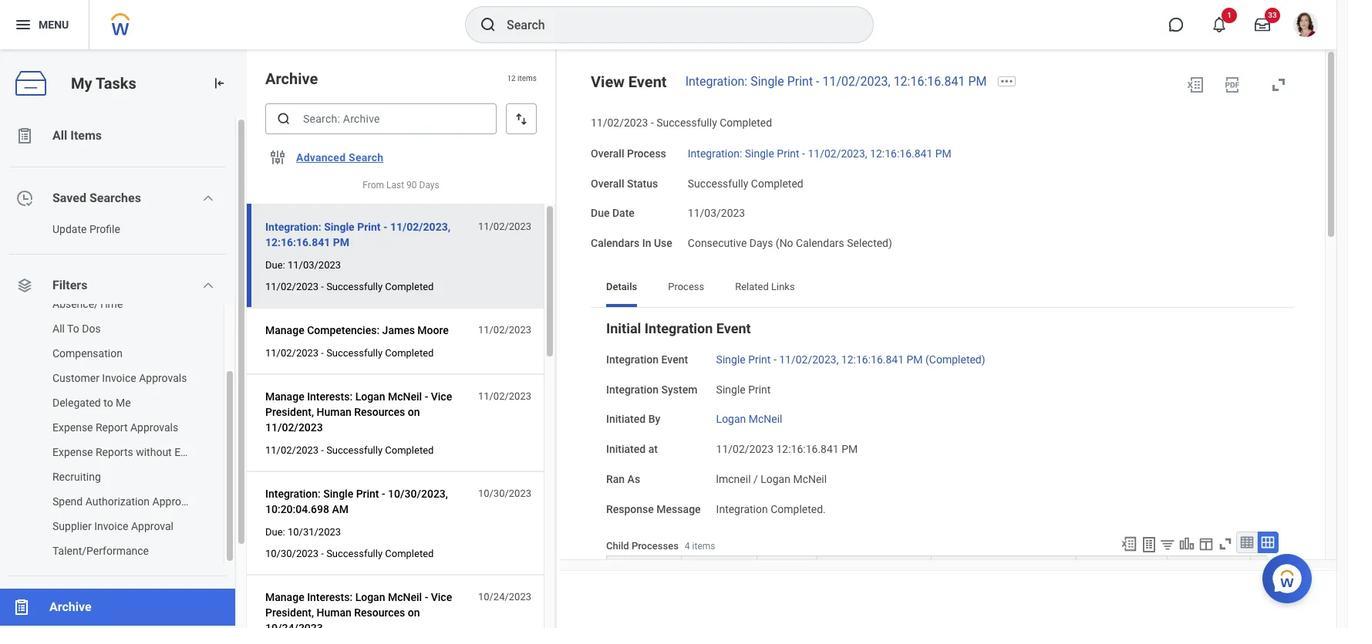 Task type: locate. For each thing, give the bounding box(es) containing it.
approvals inside button
[[139, 372, 187, 384]]

days right 90
[[419, 180, 440, 191]]

clock check image
[[15, 189, 34, 208]]

0 horizontal spatial export to excel image
[[1121, 536, 1138, 553]]

1 vertical spatial 10/30/2023
[[265, 548, 319, 560]]

1 vertical spatial overall
[[591, 177, 625, 189]]

manage interests: logan mcneil - vice president, human resources on 10/24/2023
[[265, 591, 452, 628]]

1 overall from the top
[[591, 147, 625, 160]]

2 initiated from the top
[[607, 443, 646, 455]]

0 vertical spatial days
[[419, 180, 440, 191]]

2 due: from the top
[[265, 526, 285, 538]]

column header
[[607, 556, 682, 612], [682, 556, 758, 612], [758, 556, 818, 612], [818, 556, 932, 612], [932, 556, 1077, 612], [1077, 556, 1168, 612], [1168, 556, 1252, 612]]

1 chevron down image from the top
[[202, 192, 215, 205]]

1 horizontal spatial days
[[750, 237, 774, 249]]

2 human from the top
[[317, 607, 352, 619]]

2 vertical spatial approvals
[[152, 495, 200, 508]]

all to dos
[[52, 323, 101, 335]]

fullscreen image
[[1270, 76, 1289, 94], [1218, 536, 1235, 553]]

successfully up manage competencies: james moore
[[327, 281, 383, 293]]

overall up overall status
[[591, 147, 625, 160]]

invoice inside the customer invoice approvals button
[[102, 372, 136, 384]]

10/30/2023 - successfully completed
[[265, 548, 434, 560]]

human inside manage interests: logan mcneil - vice president, human resources on 10/24/2023
[[317, 607, 352, 619]]

process inside tab list
[[668, 281, 705, 292]]

7 column header from the left
[[1168, 556, 1252, 612]]

all inside button
[[52, 323, 65, 335]]

successfully inside overall status element
[[688, 177, 749, 189]]

initiated left by
[[607, 413, 646, 425]]

2 list from the top
[[0, 292, 235, 563]]

1 list from the top
[[0, 117, 247, 628]]

10/30/2023 for 10/30/2023
[[478, 488, 532, 499]]

0 vertical spatial chevron down image
[[202, 192, 215, 205]]

integration: inside integration: single print - 10/30/2023, 10:20:04.698 am
[[265, 488, 321, 500]]

integration up the initiated by on the bottom of the page
[[607, 383, 659, 395]]

1 vertical spatial vice
[[431, 591, 452, 604]]

Search Workday  search field
[[507, 8, 842, 42]]

print inside integration: single print - 11/02/2023, 12:16:16.841 pm
[[357, 221, 381, 233]]

0 horizontal spatial fullscreen image
[[1218, 536, 1235, 553]]

integration: single print - 11/02/2023, 12:16:16.841 pm link for event
[[686, 74, 987, 89]]

export to excel image left view printable version (pdf) 'image'
[[1187, 76, 1205, 94]]

invoice up me
[[102, 372, 136, 384]]

single inside integration: single print - 10/30/2023, 10:20:04.698 am
[[324, 488, 354, 500]]

1 vertical spatial chevron down image
[[202, 279, 215, 292]]

president, inside the manage interests: logan mcneil - vice president, human resources on 11/02/2023
[[265, 406, 314, 418]]

integration: single print - 11/02/2023, 12:16:16.841 pm link
[[686, 74, 987, 89], [688, 144, 952, 160]]

0 vertical spatial on
[[408, 406, 420, 418]]

- inside integration: single print - 10/30/2023, 10:20:04.698 am
[[382, 488, 386, 500]]

days inside the calendars in use element
[[750, 237, 774, 249]]

calendars down due date
[[591, 237, 640, 249]]

event right view
[[629, 73, 667, 91]]

completed up 10/30/2023,
[[385, 445, 434, 456]]

11/02/2023
[[591, 117, 649, 129], [478, 221, 532, 232], [265, 281, 319, 293], [478, 324, 532, 336], [265, 347, 319, 359], [478, 391, 532, 402], [265, 421, 323, 434], [717, 443, 774, 455], [265, 445, 319, 456]]

justify image
[[14, 15, 32, 34]]

12:16:16.841
[[894, 74, 966, 89], [871, 147, 933, 160], [265, 236, 330, 249], [842, 353, 904, 366], [777, 443, 839, 455]]

to
[[67, 323, 79, 335]]

logan right /
[[761, 473, 791, 485]]

logan for manage interests: logan mcneil - vice president, human resources on 10/24/2023
[[355, 591, 385, 604]]

integration: single print - 11/02/2023, 12:16:16.841 pm link for process
[[688, 144, 952, 160]]

status
[[627, 177, 658, 189]]

pm
[[969, 74, 987, 89], [936, 147, 952, 160], [333, 236, 350, 249], [907, 353, 923, 366], [842, 443, 858, 455]]

interests: inside the manage interests: logan mcneil - vice president, human resources on 11/02/2023
[[307, 391, 353, 403]]

menu
[[39, 18, 69, 31]]

tasks
[[96, 74, 136, 92]]

child processes 4 items
[[607, 540, 716, 551]]

1 vertical spatial days
[[750, 237, 774, 249]]

response message
[[607, 503, 701, 515]]

spend authorization approvals button
[[0, 489, 208, 514]]

1 initiated from the top
[[607, 413, 646, 425]]

0 vertical spatial 10/30/2023
[[478, 488, 532, 499]]

expand/collapse chart image
[[1179, 536, 1196, 553]]

1 horizontal spatial items
[[693, 541, 716, 551]]

initial integration event
[[607, 320, 751, 336]]

2 interests: from the top
[[307, 591, 353, 604]]

list containing absence/time
[[0, 292, 235, 563]]

integration down initial
[[607, 353, 659, 366]]

4 column header from the left
[[818, 556, 932, 612]]

all left items
[[52, 128, 67, 143]]

items
[[518, 74, 537, 83], [693, 541, 716, 551]]

overall up due date
[[591, 177, 625, 189]]

mcneil down james
[[388, 391, 422, 403]]

0 vertical spatial event
[[629, 73, 667, 91]]

searches
[[89, 191, 141, 205]]

days
[[419, 180, 440, 191], [750, 237, 774, 249]]

10/30/2023
[[478, 488, 532, 499], [265, 548, 319, 560]]

vice
[[431, 391, 452, 403], [431, 591, 452, 604]]

1 vertical spatial initiated
[[607, 443, 646, 455]]

mcneil for lmcneil / logan mcneil
[[794, 473, 827, 485]]

completed inside overall status element
[[751, 177, 804, 189]]

11/03/2023 up consecutive
[[688, 207, 746, 219]]

resources inside the manage interests: logan mcneil - vice president, human resources on 11/02/2023
[[354, 406, 405, 418]]

2 chevron down image from the top
[[202, 279, 215, 292]]

mcneil inside the manage interests: logan mcneil - vice president, human resources on 11/02/2023
[[388, 391, 422, 403]]

0 vertical spatial interests:
[[307, 391, 353, 403]]

chevron down image inside filters dropdown button
[[202, 279, 215, 292]]

logan inside "link"
[[717, 413, 746, 425]]

details
[[607, 281, 638, 292]]

1 vertical spatial items
[[693, 541, 716, 551]]

11/02/2023, inside single print - 11/02/2023, 12:16:16.841 pm (completed) link
[[780, 353, 839, 366]]

expense inside "button"
[[52, 421, 93, 434]]

completed.
[[771, 503, 826, 515]]

compensation button
[[0, 341, 208, 366]]

my tasks
[[71, 74, 136, 92]]

1 resources from the top
[[354, 406, 405, 418]]

1 vertical spatial 11/03/2023
[[288, 259, 341, 271]]

notifications element
[[1302, 31, 1314, 43]]

1 vertical spatial resources
[[354, 607, 405, 619]]

related
[[736, 281, 769, 292]]

all inside button
[[52, 128, 67, 143]]

0 horizontal spatial archive
[[49, 600, 92, 614]]

1 all from the top
[[52, 128, 67, 143]]

items right 12
[[518, 74, 537, 83]]

1 horizontal spatial calendars
[[796, 237, 845, 249]]

1 interests: from the top
[[307, 391, 353, 403]]

list inside my tasks element
[[0, 292, 235, 563]]

1 expense from the top
[[52, 421, 93, 434]]

integration up integration event
[[645, 320, 713, 336]]

mcneil up the initiated at element
[[749, 413, 783, 425]]

logan down the single print
[[717, 413, 746, 425]]

interests: down 10/30/2023 - successfully completed in the bottom of the page
[[307, 591, 353, 604]]

selected)
[[848, 237, 893, 249]]

0 vertical spatial 11/03/2023
[[688, 207, 746, 219]]

0 vertical spatial process
[[627, 147, 667, 160]]

0 vertical spatial integration: single print - 11/02/2023, 12:16:16.841 pm
[[686, 74, 987, 89]]

0 vertical spatial resources
[[354, 406, 405, 418]]

0 vertical spatial integration: single print - 11/02/2023, 12:16:16.841 pm link
[[686, 74, 987, 89]]

0 vertical spatial overall
[[591, 147, 625, 160]]

2 vertical spatial integration: single print - 11/02/2023, 12:16:16.841 pm
[[265, 221, 451, 249]]

due date element
[[688, 198, 746, 221]]

items inside the "child processes 4 items"
[[693, 541, 716, 551]]

successfully down the 10/31/2023
[[327, 548, 383, 560]]

2 president, from the top
[[265, 607, 314, 619]]

integration down lmcneil
[[717, 503, 768, 515]]

1 vertical spatial process
[[668, 281, 705, 292]]

on for manage interests: logan mcneil - vice president, human resources on 10/24/2023
[[408, 607, 420, 619]]

processes
[[632, 540, 679, 551]]

11/02/2023 - successfully completed down the manage interests: logan mcneil - vice president, human resources on 11/02/2023
[[265, 445, 434, 456]]

all left to on the bottom left
[[52, 323, 65, 335]]

12:16:16.841 inside integration: single print - 11/02/2023, 12:16:16.841 pm
[[265, 236, 330, 249]]

(no
[[776, 237, 794, 249]]

toolbar
[[1114, 532, 1279, 556]]

1 vertical spatial search image
[[276, 111, 292, 127]]

overall status element
[[688, 168, 804, 191]]

archive
[[265, 69, 318, 88], [49, 600, 92, 614]]

on inside the manage interests: logan mcneil - vice president, human resources on 11/02/2023
[[408, 406, 420, 418]]

me
[[116, 397, 131, 409]]

archive right clipboard image
[[49, 600, 92, 614]]

logan down manage competencies: james moore button
[[355, 391, 385, 403]]

-
[[817, 74, 820, 89], [651, 117, 654, 129], [803, 147, 806, 160], [384, 221, 388, 233], [321, 281, 324, 293], [321, 347, 324, 359], [774, 353, 777, 366], [425, 391, 428, 403], [321, 445, 324, 456], [382, 488, 386, 500], [321, 548, 324, 560], [425, 591, 428, 604]]

chevron down image for filters
[[202, 279, 215, 292]]

initiated for initiated at
[[607, 443, 646, 455]]

archive button
[[0, 589, 235, 626]]

calendars in use
[[591, 237, 673, 249]]

all for all to dos
[[52, 323, 65, 335]]

manage inside the manage interests: logan mcneil - vice president, human resources on 11/02/2023
[[265, 391, 305, 403]]

0 vertical spatial search image
[[479, 15, 498, 34]]

ran as
[[607, 473, 641, 485]]

2 overall from the top
[[591, 177, 625, 189]]

2 on from the top
[[408, 607, 420, 619]]

mcneil up completed. in the bottom of the page
[[794, 473, 827, 485]]

0 vertical spatial fullscreen image
[[1270, 76, 1289, 94]]

1 vertical spatial all
[[52, 323, 65, 335]]

profile
[[89, 223, 120, 235]]

completed up the calendars in use element
[[751, 177, 804, 189]]

approvals
[[139, 372, 187, 384], [130, 421, 178, 434], [152, 495, 200, 508]]

1 vertical spatial human
[[317, 607, 352, 619]]

0 vertical spatial archive
[[265, 69, 318, 88]]

approvals for customer invoice approvals
[[139, 372, 187, 384]]

expense for expense reports without exceptions
[[52, 446, 93, 458]]

vice inside manage interests: logan mcneil - vice president, human resources on 10/24/2023
[[431, 591, 452, 604]]

10/30/2023 for 10/30/2023 - successfully completed
[[265, 548, 319, 560]]

interests: down competencies:
[[307, 391, 353, 403]]

export to excel image
[[1187, 76, 1205, 94], [1121, 536, 1138, 553]]

mcneil inside manage interests: logan mcneil - vice president, human resources on 10/24/2023
[[388, 591, 422, 604]]

calendars
[[591, 237, 640, 249], [796, 237, 845, 249]]

fullscreen image right click to view/edit grid preferences image
[[1218, 536, 1235, 553]]

invoice down authorization
[[94, 520, 128, 532]]

human inside the manage interests: logan mcneil - vice president, human resources on 11/02/2023
[[317, 406, 352, 418]]

list containing all items
[[0, 117, 247, 628]]

fullscreen image right view printable version (pdf) 'image'
[[1270, 76, 1289, 94]]

1 vertical spatial president,
[[265, 607, 314, 619]]

talent/performance button
[[0, 539, 208, 563]]

items inside "item list" element
[[518, 74, 537, 83]]

integration: up 10:20:04.698
[[265, 488, 321, 500]]

1 horizontal spatial archive
[[265, 69, 318, 88]]

items right 4
[[693, 541, 716, 551]]

0 vertical spatial human
[[317, 406, 352, 418]]

configure image
[[269, 148, 287, 167]]

2 vice from the top
[[431, 591, 452, 604]]

initiated by
[[607, 413, 661, 425]]

print
[[788, 74, 813, 89], [777, 147, 800, 160], [357, 221, 381, 233], [749, 353, 771, 366], [749, 383, 771, 395], [356, 488, 379, 500]]

3 manage from the top
[[265, 591, 305, 604]]

10/30/2023,
[[388, 488, 448, 500]]

invoice
[[102, 372, 136, 384], [94, 520, 128, 532]]

mcneil for manage interests: logan mcneil - vice president, human resources on 11/02/2023
[[388, 391, 422, 403]]

11/03/2023 down "integration: single print - 11/02/2023, 12:16:16.841 pm" button
[[288, 259, 341, 271]]

process
[[627, 147, 667, 160], [668, 281, 705, 292]]

2 all from the top
[[52, 323, 65, 335]]

11/03/2023
[[688, 207, 746, 219], [288, 259, 341, 271]]

1 due: from the top
[[265, 259, 285, 271]]

tab list
[[591, 270, 1295, 307]]

list
[[0, 117, 247, 628], [0, 292, 235, 563]]

human
[[317, 406, 352, 418], [317, 607, 352, 619]]

archive right transformation import image at the top left of page
[[265, 69, 318, 88]]

1 vertical spatial integration: single print - 11/02/2023, 12:16:16.841 pm link
[[688, 144, 952, 160]]

1 vertical spatial approvals
[[130, 421, 178, 434]]

integration: single print - 11/02/2023, 12:16:16.841 pm
[[686, 74, 987, 89], [688, 147, 952, 160], [265, 221, 451, 249]]

2 expense from the top
[[52, 446, 93, 458]]

successfully completed
[[688, 177, 804, 189]]

1 vertical spatial expense
[[52, 446, 93, 458]]

initiated left at in the left of the page
[[607, 443, 646, 455]]

1 vertical spatial archive
[[49, 600, 92, 614]]

0 horizontal spatial calendars
[[591, 237, 640, 249]]

6 column header from the left
[[1077, 556, 1168, 612]]

11/02/2023 - successfully completed
[[591, 117, 773, 129], [265, 281, 434, 293], [265, 347, 434, 359], [265, 445, 434, 456]]

2 manage from the top
[[265, 391, 305, 403]]

integration: up overall status element
[[688, 147, 743, 160]]

1 horizontal spatial export to excel image
[[1187, 76, 1205, 94]]

0 horizontal spatial items
[[518, 74, 537, 83]]

1 vertical spatial on
[[408, 607, 420, 619]]

logan mcneil link
[[717, 410, 783, 425]]

expense down the delegated at the left of page
[[52, 421, 93, 434]]

2 vertical spatial manage
[[265, 591, 305, 604]]

0 horizontal spatial days
[[419, 180, 440, 191]]

1 vertical spatial manage
[[265, 391, 305, 403]]

1 human from the top
[[317, 406, 352, 418]]

successfully
[[657, 117, 718, 129], [688, 177, 749, 189], [327, 281, 383, 293], [327, 347, 383, 359], [327, 445, 383, 456], [327, 548, 383, 560]]

row
[[607, 556, 1349, 612]]

process up the status
[[627, 147, 667, 160]]

event down related
[[717, 320, 751, 336]]

1 vertical spatial event
[[717, 320, 751, 336]]

manage for manage competencies: james moore
[[265, 324, 305, 337]]

1 horizontal spatial 11/03/2023
[[688, 207, 746, 219]]

/
[[754, 473, 758, 485]]

1 vertical spatial invoice
[[94, 520, 128, 532]]

1 vertical spatial 10/24/2023
[[265, 622, 323, 628]]

archive inside button
[[49, 600, 92, 614]]

integration: inside integration: single print - 11/02/2023, 12:16:16.841 pm
[[265, 221, 322, 233]]

interests: inside manage interests: logan mcneil - vice president, human resources on 10/24/2023
[[307, 591, 353, 604]]

all items button
[[0, 117, 235, 154]]

notifications large image
[[1212, 17, 1228, 32]]

resources inside manage interests: logan mcneil - vice president, human resources on 10/24/2023
[[354, 607, 405, 619]]

human for 11/02/2023
[[317, 406, 352, 418]]

0 horizontal spatial 11/03/2023
[[288, 259, 341, 271]]

manage competencies: james moore button
[[265, 321, 455, 340]]

process up the initial integration event
[[668, 281, 705, 292]]

0 vertical spatial vice
[[431, 391, 452, 403]]

due: 10/31/2023
[[265, 526, 341, 538]]

due date
[[591, 207, 635, 219]]

1 vertical spatial due:
[[265, 526, 285, 538]]

0 vertical spatial initiated
[[607, 413, 646, 425]]

successfully up "due date" element
[[688, 177, 749, 189]]

supplier
[[52, 520, 92, 532]]

integration for integration system
[[607, 383, 659, 395]]

all items
[[52, 128, 102, 143]]

vice inside the manage interests: logan mcneil - vice president, human resources on 11/02/2023
[[431, 391, 452, 403]]

integration completed.
[[717, 503, 826, 515]]

due
[[591, 207, 610, 219]]

1 horizontal spatial search image
[[479, 15, 498, 34]]

0 vertical spatial all
[[52, 128, 67, 143]]

0 vertical spatial approvals
[[139, 372, 187, 384]]

supplier invoice approval button
[[0, 514, 208, 539]]

33 button
[[1246, 8, 1281, 42]]

0 vertical spatial 10/24/2023
[[478, 591, 532, 603]]

president, inside manage interests: logan mcneil - vice president, human resources on 10/24/2023
[[265, 607, 314, 619]]

logan down 10/30/2023 - successfully completed in the bottom of the page
[[355, 591, 385, 604]]

1 president, from the top
[[265, 406, 314, 418]]

1 vertical spatial export to excel image
[[1121, 536, 1138, 553]]

integration
[[645, 320, 713, 336], [607, 353, 659, 366], [607, 383, 659, 395], [717, 503, 768, 515]]

2 vertical spatial event
[[662, 353, 688, 366]]

days left (no
[[750, 237, 774, 249]]

manage for manage interests: logan mcneil - vice president, human resources on 10/24/2023
[[265, 591, 305, 604]]

0 vertical spatial expense
[[52, 421, 93, 434]]

11/02/2023 inside the manage interests: logan mcneil - vice president, human resources on 11/02/2023
[[265, 421, 323, 434]]

0 vertical spatial manage
[[265, 324, 305, 337]]

1 horizontal spatial 10/30/2023
[[478, 488, 532, 499]]

manage inside manage interests: logan mcneil - vice president, human resources on 10/24/2023
[[265, 591, 305, 604]]

0 vertical spatial due:
[[265, 259, 285, 271]]

expense inside button
[[52, 446, 93, 458]]

item list element
[[247, 49, 557, 628]]

2 resources from the top
[[354, 607, 405, 619]]

integration for integration completed.
[[717, 503, 768, 515]]

0 horizontal spatial 10/24/2023
[[265, 622, 323, 628]]

1 vertical spatial interests:
[[307, 591, 353, 604]]

chevron down image
[[202, 192, 215, 205], [202, 279, 215, 292]]

1 vice from the top
[[431, 391, 452, 403]]

export to excel image for child processes
[[1121, 536, 1138, 553]]

0 horizontal spatial search image
[[276, 111, 292, 127]]

0 vertical spatial items
[[518, 74, 537, 83]]

export to excel image left export to worksheets image
[[1121, 536, 1138, 553]]

use
[[654, 237, 673, 249]]

0 vertical spatial president,
[[265, 406, 314, 418]]

customer
[[52, 372, 99, 384]]

2 calendars from the left
[[796, 237, 845, 249]]

without
[[136, 446, 172, 458]]

interests:
[[307, 391, 353, 403], [307, 591, 353, 604]]

completed down 10/30/2023,
[[385, 548, 434, 560]]

mcneil down 10/30/2023 - successfully completed in the bottom of the page
[[388, 591, 422, 604]]

search image
[[479, 15, 498, 34], [276, 111, 292, 127]]

12
[[507, 74, 516, 83]]

logan inside the manage interests: logan mcneil - vice president, human resources on 11/02/2023
[[355, 391, 385, 403]]

logan inside manage interests: logan mcneil - vice president, human resources on 10/24/2023
[[355, 591, 385, 604]]

event up system
[[662, 353, 688, 366]]

mcneil inside lmcneil / logan mcneil element
[[794, 473, 827, 485]]

expand table image
[[1261, 535, 1276, 550]]

logan for manage interests: logan mcneil - vice president, human resources on 11/02/2023
[[355, 391, 385, 403]]

expense up recruiting
[[52, 446, 93, 458]]

invoice inside supplier invoice approval button
[[94, 520, 128, 532]]

1 on from the top
[[408, 406, 420, 418]]

consecutive days (no calendars selected)
[[688, 237, 893, 249]]

- inside integration: single print - 11/02/2023, 12:16:16.841 pm
[[384, 221, 388, 233]]

1 vertical spatial integration: single print - 11/02/2023, 12:16:16.841 pm
[[688, 147, 952, 160]]

invoice for approvals
[[102, 372, 136, 384]]

0 vertical spatial invoice
[[102, 372, 136, 384]]

integration for integration event
[[607, 353, 659, 366]]

successfully down the manage interests: logan mcneil - vice president, human resources on 11/02/2023
[[327, 445, 383, 456]]

0 vertical spatial export to excel image
[[1187, 76, 1205, 94]]

calendars right (no
[[796, 237, 845, 249]]

1 manage from the top
[[265, 324, 305, 337]]

1 horizontal spatial process
[[668, 281, 705, 292]]

on inside manage interests: logan mcneil - vice president, human resources on 10/24/2023
[[408, 607, 420, 619]]

tab list containing details
[[591, 270, 1295, 307]]

integration: up due: 11/03/2023
[[265, 221, 322, 233]]

0 horizontal spatial 10/30/2023
[[265, 548, 319, 560]]

1 horizontal spatial fullscreen image
[[1270, 76, 1289, 94]]

completed
[[720, 117, 773, 129], [751, 177, 804, 189], [385, 281, 434, 293], [385, 347, 434, 359], [385, 445, 434, 456], [385, 548, 434, 560]]

export to worksheets image
[[1141, 536, 1159, 554]]



Task type: vqa. For each thing, say whether or not it's contained in the screenshot.
From
yes



Task type: describe. For each thing, give the bounding box(es) containing it.
update profile
[[52, 223, 120, 235]]

initiated at
[[607, 443, 658, 455]]

recruiting button
[[0, 465, 208, 489]]

initiated for initiated by
[[607, 413, 646, 425]]

message
[[657, 503, 701, 515]]

authorization
[[85, 495, 150, 508]]

inbox large image
[[1256, 17, 1271, 32]]

integration: single print - 11/02/2023, 12:16:16.841 pm for view event
[[686, 74, 987, 89]]

manage interests: logan mcneil - vice president, human resources on 10/24/2023 button
[[265, 588, 470, 628]]

vice for manage interests: logan mcneil - vice president, human resources on 11/02/2023
[[431, 391, 452, 403]]

single inside integration: single print - 11/02/2023, 12:16:16.841 pm
[[324, 221, 355, 233]]

chevron down image for saved searches
[[202, 192, 215, 205]]

integration: single print - 10/30/2023, 10:20:04.698 am button
[[265, 485, 470, 519]]

expense reports without exceptions
[[52, 446, 227, 458]]

sort image
[[514, 111, 529, 127]]

table image
[[1240, 535, 1256, 550]]

10/24/2023 inside manage interests: logan mcneil - vice president, human resources on 10/24/2023
[[265, 622, 323, 628]]

president, for 10/24/2023
[[265, 607, 314, 619]]

completed up overall status element
[[720, 117, 773, 129]]

Search: Archive text field
[[265, 103, 497, 134]]

at
[[649, 443, 658, 455]]

completed down james
[[385, 347, 434, 359]]

my tasks element
[[0, 49, 247, 628]]

human for 10/24/2023
[[317, 607, 352, 619]]

11/02/2023 - successfully completed up competencies:
[[265, 281, 434, 293]]

view
[[591, 73, 625, 91]]

11/02/2023 - successfully completed down competencies:
[[265, 347, 434, 359]]

as
[[628, 473, 641, 485]]

12:16:16.841 inside the initiated at element
[[777, 443, 839, 455]]

5 column header from the left
[[932, 556, 1077, 612]]

recruiting
[[52, 471, 101, 483]]

pm inside the initiated at element
[[842, 443, 858, 455]]

calendars in use element
[[688, 228, 893, 251]]

advanced search
[[296, 151, 384, 164]]

- inside the manage interests: logan mcneil - vice president, human resources on 11/02/2023
[[425, 391, 428, 403]]

successfully up overall process
[[657, 117, 718, 129]]

advanced
[[296, 151, 346, 164]]

from last 90 days
[[363, 180, 440, 191]]

single print - 11/02/2023, 12:16:16.841 pm (completed)
[[717, 353, 986, 366]]

1
[[1228, 11, 1232, 19]]

overall for overall process
[[591, 147, 625, 160]]

due: 11/03/2023
[[265, 259, 341, 271]]

lmcneil
[[717, 473, 751, 485]]

expense report approvals button
[[0, 415, 208, 440]]

click to view/edit grid preferences image
[[1198, 536, 1215, 553]]

system
[[662, 383, 698, 395]]

view event
[[591, 73, 667, 91]]

view printable version (pdf) image
[[1224, 76, 1242, 94]]

workday assistant region
[[1263, 548, 1319, 603]]

mcneil for manage interests: logan mcneil - vice president, human resources on 10/24/2023
[[388, 591, 422, 604]]

manage interests: logan mcneil - vice president, human resources on 11/02/2023
[[265, 391, 452, 434]]

lmcneil / logan mcneil element
[[717, 470, 827, 485]]

integration: down search workday search field
[[686, 74, 748, 89]]

expense report approvals
[[52, 421, 178, 434]]

manage for manage interests: logan mcneil - vice president, human resources on 11/02/2023
[[265, 391, 305, 403]]

10:20:04.698
[[265, 503, 329, 516]]

customer invoice approvals button
[[0, 366, 208, 390]]

11/02/2023 inside the initiated at element
[[717, 443, 774, 455]]

successfully down manage competencies: james moore
[[327, 347, 383, 359]]

links
[[772, 281, 795, 292]]

perspective image
[[15, 276, 34, 295]]

integration event
[[607, 353, 688, 366]]

my
[[71, 74, 92, 92]]

invoice for approval
[[94, 520, 128, 532]]

resources for 10/24/2023
[[354, 607, 405, 619]]

approval
[[131, 520, 174, 532]]

james
[[382, 324, 415, 337]]

export to excel image for view event
[[1187, 76, 1205, 94]]

integration system
[[607, 383, 698, 395]]

talent/performance
[[52, 545, 149, 557]]

to
[[104, 397, 113, 409]]

archive inside "item list" element
[[265, 69, 318, 88]]

vice for manage interests: logan mcneil - vice president, human resources on 10/24/2023
[[431, 591, 452, 604]]

menu button
[[0, 0, 89, 49]]

absence/time
[[52, 298, 123, 310]]

10/31/2023
[[288, 526, 341, 538]]

delegated to me
[[52, 397, 131, 409]]

initiated at element
[[717, 434, 858, 457]]

1 column header from the left
[[607, 556, 682, 612]]

response
[[607, 503, 654, 515]]

exceptions
[[175, 446, 227, 458]]

clipboard image
[[12, 598, 31, 617]]

filters button
[[0, 267, 235, 304]]

resources for 11/02/2023
[[354, 406, 405, 418]]

11/02/2023 - successfully completed up overall process
[[591, 117, 773, 129]]

customer invoice approvals
[[52, 372, 187, 384]]

approvals for expense report approvals
[[130, 421, 178, 434]]

1 calendars from the left
[[591, 237, 640, 249]]

33
[[1269, 11, 1278, 19]]

manage interests: logan mcneil - vice president, human resources on 11/02/2023 button
[[265, 387, 470, 437]]

11/03/2023 inside "item list" element
[[288, 259, 341, 271]]

1 horizontal spatial 10/24/2023
[[478, 591, 532, 603]]

11/02/2023 12:16:16.841 pm
[[717, 443, 858, 455]]

1 vertical spatial fullscreen image
[[1218, 536, 1235, 553]]

overall process
[[591, 147, 667, 160]]

search image inside "item list" element
[[276, 111, 292, 127]]

advanced search button
[[290, 142, 390, 173]]

supplier invoice approval
[[52, 520, 174, 532]]

mcneil inside logan mcneil "link"
[[749, 413, 783, 425]]

expense for expense report approvals
[[52, 421, 93, 434]]

dos
[[82, 323, 101, 335]]

logan for lmcneil / logan mcneil
[[761, 473, 791, 485]]

all for all items
[[52, 128, 67, 143]]

single print - 11/02/2023, 12:16:16.841 pm (completed) link
[[717, 350, 986, 366]]

integration: single print - 11/02/2023, 12:16:16.841 pm button
[[265, 218, 470, 252]]

event for integration event
[[662, 353, 688, 366]]

lmcneil / logan mcneil
[[717, 473, 827, 485]]

integration: single print - 11/02/2023, 12:16:16.841 pm inside button
[[265, 221, 451, 249]]

4
[[685, 541, 690, 551]]

clipboard image
[[15, 127, 34, 145]]

compensation
[[52, 347, 123, 360]]

profile logan mcneil image
[[1294, 12, 1319, 40]]

- inside manage interests: logan mcneil - vice president, human resources on 10/24/2023
[[425, 591, 428, 604]]

0 horizontal spatial process
[[627, 147, 667, 160]]

integration: single print - 10/30/2023, 10:20:04.698 am
[[265, 488, 448, 516]]

spend authorization approvals
[[52, 495, 200, 508]]

delegated
[[52, 397, 101, 409]]

from
[[363, 180, 384, 191]]

items
[[70, 128, 102, 143]]

interests: for 10/24/2023
[[307, 591, 353, 604]]

days inside "item list" element
[[419, 180, 440, 191]]

competencies:
[[307, 324, 380, 337]]

event for view event
[[629, 73, 667, 91]]

expense reports without exceptions button
[[0, 440, 227, 465]]

11/02/2023, inside integration: single print - 11/02/2023, 12:16:16.841 pm
[[390, 221, 451, 233]]

manage competencies: james moore
[[265, 324, 449, 337]]

delegated to me button
[[0, 390, 208, 415]]

single print element
[[717, 380, 771, 395]]

approvals for spend authorization approvals
[[152, 495, 200, 508]]

moore
[[418, 324, 449, 337]]

12 items
[[507, 74, 537, 83]]

transformation import image
[[211, 76, 227, 91]]

due: for integration: single print - 11/02/2023, 12:16:16.841 pm
[[265, 259, 285, 271]]

90
[[407, 180, 417, 191]]

select to filter grid data image
[[1160, 537, 1177, 553]]

2 column header from the left
[[682, 556, 758, 612]]

interests: for 11/02/2023
[[307, 391, 353, 403]]

overall for overall status
[[591, 177, 625, 189]]

logan mcneil
[[717, 413, 783, 425]]

update profile button
[[0, 217, 220, 242]]

integration: single print - 11/02/2023, 12:16:16.841 pm for overall process
[[688, 147, 952, 160]]

consecutive
[[688, 237, 747, 249]]

print inside integration: single print - 10/30/2023, 10:20:04.698 am
[[356, 488, 379, 500]]

pm inside integration: single print - 11/02/2023, 12:16:16.841 pm
[[333, 236, 350, 249]]

due: for integration: single print - 10/30/2023, 10:20:04.698 am
[[265, 526, 285, 538]]

president, for 11/02/2023
[[265, 406, 314, 418]]

saved
[[52, 191, 86, 205]]

ran
[[607, 473, 625, 485]]

3 column header from the left
[[758, 556, 818, 612]]

am
[[332, 503, 349, 516]]

date
[[613, 207, 635, 219]]

completed up james
[[385, 281, 434, 293]]

on for manage interests: logan mcneil - vice president, human resources on 11/02/2023
[[408, 406, 420, 418]]

saved searches
[[52, 191, 141, 205]]



